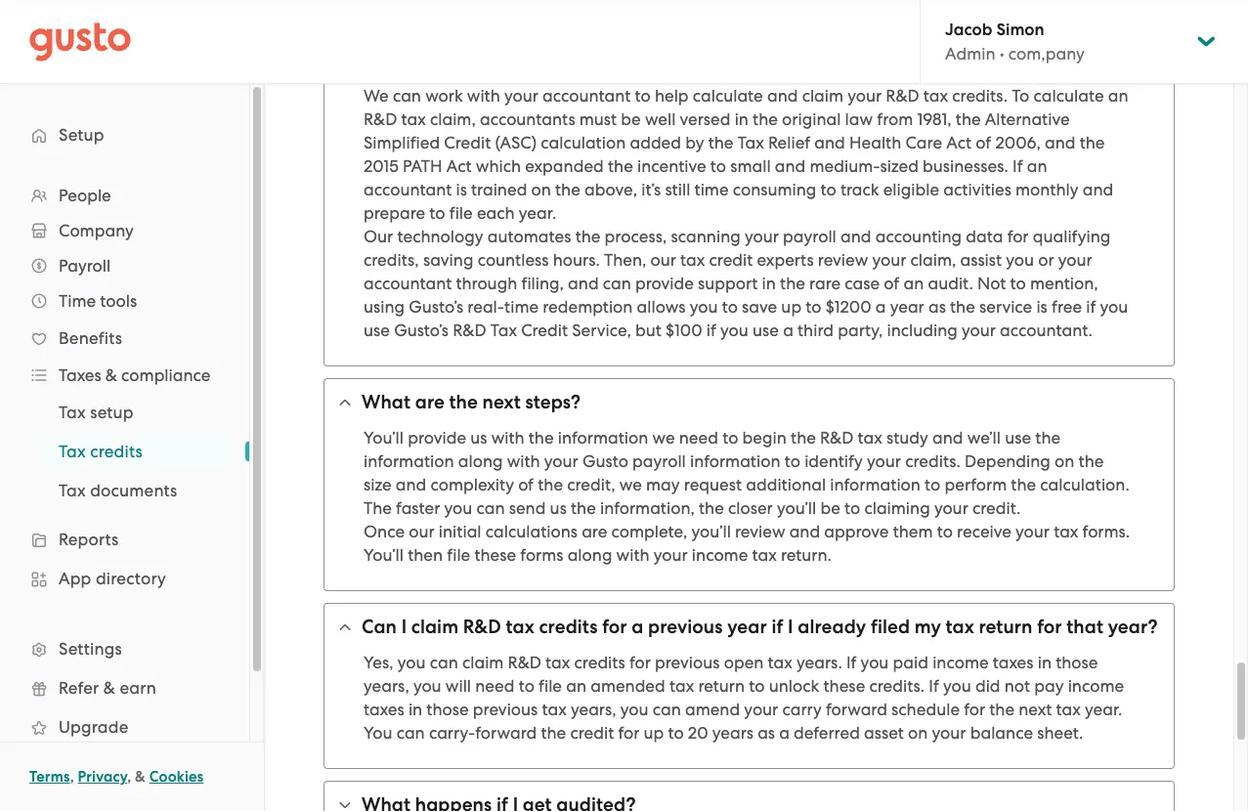 Task type: describe. For each thing, give the bounding box(es) containing it.
or
[[1039, 250, 1055, 270]]

use inside you'll provide us with the information we need to begin the r&d tax study and we'll use the information along with your gusto payroll information to identify your credits. depending on the size and complexity of the credit, we may request additional information to perform the calculation. the faster you can send us the information, the closer you'll be to claiming your credit. once our initial calculations are complete, you'll review and approve them to receive your tax forms. you'll then file these forms along with your income tax return.
[[1006, 428, 1032, 448]]

you left did
[[944, 677, 972, 696]]

0 horizontal spatial us
[[471, 428, 488, 448]]

support
[[698, 274, 758, 293]]

claim inside yes, you can claim r&d tax credits for previous open tax years. if you paid income taxes in those years, you will need to file an amended tax return to unlock these credits. if you did not pay income taxes in those previous tax years, you can amend your carry forward schedule for the next tax year. you can carry-forward the credit for up to 20 years as a deferred asset on your balance sheet.
[[463, 653, 504, 673]]

cookies button
[[149, 766, 204, 789]]

review inside we can work with your accountant to help calculate and claim your r&d tax credits. to calculate an r&d tax claim, accountants must be well versed in the original law from 1981, the alternative simplified credit (asc) calculation added by the tax relief and health care act of 2006, and the 2015 path act which expanded the incentive to small and medium-sized businesses. if an accountant is trained on the above, it's still time consuming to track eligible activities monthly and prepare to file each year. our technology automates the process, scanning your payroll and accounting data for qualifying credits, saving countless hours. then, our tax credit experts review your claim, assist you or your accountant through filing, and can provide support in the rare case of an audit. not to mention, using gusto's real-time redemption allows you to save up to $1200 a year as the service is free if you use gusto's r&d tax credit service, but $100 if you use a third party, including your accountant.
[[818, 250, 869, 270]]

credits. inside we can work with your accountant to help calculate and claim your r&d tax credits. to calculate an r&d tax claim, accountants must be well versed in the original law from 1981, the alternative simplified credit (asc) calculation added by the tax relief and health care act of 2006, and the 2015 path act which expanded the incentive to small and medium-sized businesses. if an accountant is trained on the above, it's still time consuming to track eligible activities monthly and prepare to file each year. our technology automates the process, scanning your payroll and accounting data for qualifying credits, saving countless hours. then, our tax credit experts review your claim, assist you or your accountant through filing, and can provide support in the rare case of an audit. not to mention, using gusto's real-time redemption allows you to save up to $1200 a year as the service is free if you use gusto's r&d tax credit service, but $100 if you use a third party, including your accountant.
[[953, 86, 1008, 106]]

information,
[[601, 499, 695, 518]]

tax documents
[[59, 481, 178, 501]]

1 , from the left
[[70, 769, 74, 786]]

information up claiming
[[831, 475, 921, 495]]

2 vertical spatial previous
[[473, 700, 538, 720]]

tax down real-
[[491, 321, 517, 340]]

pay
[[1035, 677, 1065, 696]]

to up approve
[[845, 499, 861, 518]]

you right "yes,"
[[398, 653, 426, 673]]

service,
[[572, 321, 632, 340]]

we
[[364, 86, 389, 106]]

to down open
[[749, 677, 765, 696]]

your up the experts
[[745, 227, 779, 246]]

claiming
[[865, 499, 931, 518]]

information up size
[[364, 452, 454, 471]]

and right monthly
[[1083, 180, 1114, 200]]

2 vertical spatial accountant
[[364, 274, 452, 293]]

0 horizontal spatial time
[[505, 297, 539, 317]]

to left small
[[711, 156, 727, 176]]

1 you'll from the top
[[364, 428, 404, 448]]

and down alternative
[[1046, 133, 1076, 153]]

payroll button
[[20, 248, 230, 284]]

of inside you'll provide us with the information we need to begin the r&d tax study and we'll use the information along with your gusto payroll information to identify your credits. depending on the size and complexity of the credit, we may request additional information to perform the calculation. the faster you can send us the information, the closer you'll be to claiming your credit. once our initial calculations are complete, you'll review and approve them to receive your tax forms. you'll then file these forms along with your income tax return.
[[518, 475, 534, 495]]

reports link
[[20, 522, 230, 557]]

an up monthly
[[1028, 156, 1048, 176]]

0 horizontal spatial along
[[458, 452, 503, 471]]

and up redemption
[[568, 274, 599, 293]]

0 vertical spatial taxes
[[994, 653, 1034, 673]]

years
[[713, 724, 754, 743]]

benefits link
[[20, 321, 230, 356]]

filing,
[[522, 274, 564, 293]]

1 vertical spatial us
[[550, 499, 567, 518]]

1 vertical spatial forward
[[476, 724, 537, 743]]

can right you
[[397, 724, 425, 743]]

to
[[1012, 86, 1030, 106]]

medium-
[[810, 156, 881, 176]]

list containing tax setup
[[0, 393, 249, 511]]

earn
[[120, 679, 156, 698]]

on inside we can work with your accountant to help calculate and claim your r&d tax credits. to calculate an r&d tax claim, accountants must be well versed in the original law from 1981, the alternative simplified credit (asc) calculation added by the tax relief and health care act of 2006, and the 2015 path act which expanded the incentive to small and medium-sized businesses. if an accountant is trained on the above, it's still time consuming to track eligible activities monthly and prepare to file each year. our technology automates the process, scanning your payroll and accounting data for qualifying credits, saving countless hours. then, our tax credit experts review your claim, assist you or your accountant through filing, and can provide support in the rare case of an audit. not to mention, using gusto's real-time redemption allows you to save up to $1200 a year as the service is free if you use gusto's r&d tax credit service, but $100 if you use a third party, including your accountant.
[[532, 180, 551, 200]]

steps?
[[526, 391, 581, 414]]

on inside yes, you can claim r&d tax credits for previous open tax years. if you paid income taxes in those years, you will need to file an amended tax return to unlock these credits. if you did not pay income taxes in those previous tax years, you can amend your carry forward schedule for the next tax year. you can carry-forward the credit for up to 20 years as a deferred asset on your balance sheet.
[[909, 724, 929, 743]]

1 vertical spatial taxes
[[364, 700, 405, 720]]

tax for tax documents
[[59, 481, 86, 501]]

can i claim r&d tax credits for a previous year if i already filed my tax return for that year? button
[[325, 604, 1175, 651]]

0 horizontal spatial if
[[707, 321, 717, 340]]

credits. inside yes, you can claim r&d tax credits for previous open tax years. if you paid income taxes in those years, you will need to file an amended tax return to unlock these credits. if you did not pay income taxes in those previous tax years, you can amend your carry forward schedule for the next tax year. you can carry-forward the credit for up to 20 years as a deferred asset on your balance sheet.
[[870, 677, 925, 696]]

technology
[[398, 227, 484, 246]]

benefits
[[59, 329, 122, 348]]

eligible
[[884, 180, 940, 200]]

2 horizontal spatial of
[[976, 133, 992, 153]]

your up years
[[745, 700, 779, 720]]

return inside "dropdown button"
[[980, 616, 1033, 639]]

0 horizontal spatial claim,
[[430, 110, 476, 129]]

your up law
[[848, 86, 882, 106]]

your up credit,
[[545, 452, 579, 471]]

added
[[630, 133, 682, 153]]

r&d inside "dropdown button"
[[463, 616, 502, 639]]

faster
[[396, 499, 440, 518]]

0 horizontal spatial years,
[[364, 677, 410, 696]]

income inside you'll provide us with the information we need to begin the r&d tax study and we'll use the information along with your gusto payroll information to identify your credits. depending on the size and complexity of the credit, we may request additional information to perform the calculation. the faster you can send us the information, the closer you'll be to claiming your credit. once our initial calculations are complete, you'll review and approve them to receive your tax forms. you'll then file these forms along with your income tax return.
[[692, 546, 748, 565]]

to up technology
[[430, 203, 446, 223]]

your down perform
[[935, 499, 969, 518]]

with down complete,
[[617, 546, 650, 565]]

simplified
[[364, 133, 440, 153]]

to up third
[[806, 297, 822, 317]]

can i claim r&d tax credits for a previous year if i already filed my tax return for that year?
[[362, 616, 1159, 639]]

help
[[655, 86, 689, 106]]

be inside we can work with your accountant to help calculate and claim your r&d tax credits. to calculate an r&d tax claim, accountants must be well versed in the original law from 1981, the alternative simplified credit (asc) calculation added by the tax relief and health care act of 2006, and the 2015 path act which expanded the incentive to small and medium-sized businesses. if an accountant is trained on the above, it's still time consuming to track eligible activities monthly and prepare to file each year. our technology automates the process, scanning your payroll and accounting data for qualifying credits, saving countless hours. then, our tax credit experts review your claim, assist you or your accountant through filing, and can provide support in the rare case of an audit. not to mention, using gusto's real-time redemption allows you to save up to $1200 a year as the service is free if you use gusto's r&d tax credit service, but $100 if you use a third party, including your accountant.
[[621, 110, 641, 129]]

simon
[[997, 20, 1045, 40]]

0 vertical spatial forward
[[826, 700, 888, 720]]

payroll inside we can work with your accountant to help calculate and claim your r&d tax credits. to calculate an r&d tax claim, accountants must be well versed in the original law from 1981, the alternative simplified credit (asc) calculation added by the tax relief and health care act of 2006, and the 2015 path act which expanded the incentive to small and medium-sized businesses. if an accountant is trained on the above, it's still time consuming to track eligible activities monthly and prepare to file each year. our technology automates the process, scanning your payroll and accounting data for qualifying credits, saving countless hours. then, our tax credit experts review your claim, assist you or your accountant through filing, and can provide support in the rare case of an audit. not to mention, using gusto's real-time redemption allows you to save up to $1200 a year as the service is free if you use gusto's r&d tax credit service, but $100 if you use a third party, including your accountant.
[[783, 227, 837, 246]]

(asc)
[[495, 133, 537, 153]]

taxes & compliance
[[59, 366, 211, 385]]

1 horizontal spatial of
[[884, 274, 900, 293]]

cookies
[[149, 769, 204, 786]]

1 vertical spatial accountant
[[364, 180, 452, 200]]

information up gusto
[[558, 428, 649, 448]]

your down "credit." at bottom right
[[1016, 522, 1050, 542]]

credits inside tax credits link
[[90, 442, 143, 462]]

you'll provide us with the information we need to begin the r&d tax study and we'll use the information along with your gusto payroll information to identify your credits. depending on the size and complexity of the credit, we may request additional information to perform the calculation. the faster you can send us the information, the closer you'll be to claiming your credit. once our initial calculations are complete, you'll review and approve them to receive your tax forms. you'll then file these forms along with your income tax return.
[[364, 428, 1131, 565]]

qualifying
[[1034, 227, 1111, 246]]

approve
[[825, 522, 890, 542]]

terms
[[29, 769, 70, 786]]

0 vertical spatial accountant
[[543, 86, 631, 106]]

an inside yes, you can claim r&d tax credits for previous open tax years. if you paid income taxes in those years, you will need to file an amended tax return to unlock these credits. if you did not pay income taxes in those previous tax years, you can amend your carry forward schedule for the next tax year. you can carry-forward the credit for up to 20 years as a deferred asset on your balance sheet.
[[566, 677, 587, 696]]

credits,
[[364, 250, 419, 270]]

a inside "dropdown button"
[[632, 616, 644, 639]]

1 vertical spatial along
[[568, 546, 613, 565]]

if inside "dropdown button"
[[772, 616, 784, 639]]

with down what are the next steps?
[[492, 428, 525, 448]]

1 vertical spatial claim,
[[911, 250, 957, 270]]

track
[[841, 180, 880, 200]]

rare
[[810, 274, 841, 293]]

year. inside yes, you can claim r&d tax credits for previous open tax years. if you paid income taxes in those years, you will need to file an amended tax return to unlock these credits. if you did not pay income taxes in those previous tax years, you can amend your carry forward schedule for the next tax year. you can carry-forward the credit for up to 20 years as a deferred asset on your balance sheet.
[[1086, 700, 1123, 720]]

automates
[[488, 227, 572, 246]]

terms link
[[29, 769, 70, 786]]

if inside we can work with your accountant to help calculate and claim your r&d tax credits. to calculate an r&d tax claim, accountants must be well versed in the original law from 1981, the alternative simplified credit (asc) calculation added by the tax relief and health care act of 2006, and the 2015 path act which expanded the incentive to small and medium-sized businesses. if an accountant is trained on the above, it's still time consuming to track eligible activities monthly and prepare to file each year. our technology automates the process, scanning your payroll and accounting data for qualifying credits, saving countless hours. then, our tax credit experts review your claim, assist you or your accountant through filing, and can provide support in the rare case of an audit. not to mention, using gusto's real-time redemption allows you to save up to $1200 a year as the service is free if you use gusto's r&d tax credit service, but $100 if you use a third party, including your accountant.
[[1013, 156, 1024, 176]]

1 horizontal spatial is
[[1037, 297, 1048, 317]]

service
[[980, 297, 1033, 317]]

1 horizontal spatial those
[[1056, 653, 1099, 673]]

1 vertical spatial we
[[620, 475, 642, 495]]

begin
[[743, 428, 787, 448]]

and up return.
[[790, 522, 821, 542]]

20
[[688, 724, 709, 743]]

sheet.
[[1038, 724, 1084, 743]]

countless
[[478, 250, 549, 270]]

credit inside we can work with your accountant to help calculate and claim your r&d tax credits. to calculate an r&d tax claim, accountants must be well versed in the original law from 1981, the alternative simplified credit (asc) calculation added by the tax relief and health care act of 2006, and the 2015 path act which expanded the incentive to small and medium-sized businesses. if an accountant is trained on the above, it's still time consuming to track eligible activities monthly and prepare to file each year. our technology automates the process, scanning your payroll and accounting data for qualifying credits, saving countless hours. then, our tax credit experts review your claim, assist you or your accountant through filing, and can provide support in the rare case of an audit. not to mention, using gusto's real-time redemption allows you to save up to $1200 a year as the service is free if you use gusto's r&d tax credit service, but $100 if you use a third party, including your accountant.
[[710, 250, 753, 270]]

your down service
[[962, 321, 997, 340]]

taxes & compliance button
[[20, 358, 230, 393]]

path
[[403, 156, 443, 176]]

1 horizontal spatial act
[[947, 133, 972, 153]]

you up $100
[[690, 297, 718, 317]]

year. inside we can work with your accountant to help calculate and claim your r&d tax credits. to calculate an r&d tax claim, accountants must be well versed in the original law from 1981, the alternative simplified credit (asc) calculation added by the tax relief and health care act of 2006, and the 2015 path act which expanded the incentive to small and medium-sized businesses. if an accountant is trained on the above, it's still time consuming to track eligible activities monthly and prepare to file each year. our technology automates the process, scanning your payroll and accounting data for qualifying credits, saving countless hours. then, our tax credit experts review your claim, assist you or your accountant through filing, and can provide support in the rare case of an audit. not to mention, using gusto's real-time redemption allows you to save up to $1200 a year as the service is free if you use gusto's r&d tax credit service, but $100 if you use a third party, including your accountant.
[[519, 203, 557, 223]]

year inside "dropdown button"
[[728, 616, 768, 639]]

0 horizontal spatial act
[[447, 156, 472, 176]]

next inside dropdown button
[[483, 391, 521, 414]]

what are the next steps? button
[[325, 379, 1175, 426]]

our inside we can work with your accountant to help calculate and claim your r&d tax credits. to calculate an r&d tax claim, accountants must be well versed in the original law from 1981, the alternative simplified credit (asc) calculation added by the tax relief and health care act of 2006, and the 2015 path act which expanded the incentive to small and medium-sized businesses. if an accountant is trained on the above, it's still time consuming to track eligible activities monthly and prepare to file each year. our technology automates the process, scanning your payroll and accounting data for qualifying credits, saving countless hours. then, our tax credit experts review your claim, assist you or your accountant through filing, and can provide support in the rare case of an audit. not to mention, using gusto's real-time redemption allows you to save up to $1200 a year as the service is free if you use gusto's r&d tax credit service, but $100 if you use a third party, including your accountant.
[[651, 250, 677, 270]]

0 horizontal spatial those
[[427, 700, 469, 720]]

carry
[[783, 700, 822, 720]]

your up accountants at the left
[[505, 86, 539, 106]]

request
[[684, 475, 742, 495]]

years.
[[797, 653, 843, 673]]

carry-
[[429, 724, 476, 743]]

admin
[[946, 44, 996, 64]]

r&d inside you'll provide us with the information we need to begin the r&d tax study and we'll use the information along with your gusto payroll information to identify your credits. depending on the size and complexity of the credit, we may request additional information to perform the calculation. the faster you can send us the information, the closer you'll be to claiming your credit. once our initial calculations are complete, you'll review and approve them to receive your tax forms. you'll then file these forms along with your income tax return.
[[821, 428, 854, 448]]

and up the 'original'
[[768, 86, 799, 106]]

settings link
[[20, 632, 230, 667]]

0 vertical spatial credit
[[444, 133, 491, 153]]

2 calculate from the left
[[1034, 86, 1105, 106]]

1 horizontal spatial years,
[[571, 700, 617, 720]]

2 i from the left
[[788, 616, 794, 639]]

free
[[1052, 297, 1083, 317]]

1 horizontal spatial if
[[929, 677, 940, 696]]

you left or
[[1007, 250, 1035, 270]]

list containing people
[[0, 178, 249, 786]]

people button
[[20, 178, 230, 213]]

to right 'not'
[[1011, 274, 1027, 293]]

1 horizontal spatial income
[[933, 653, 989, 673]]

scanning
[[671, 227, 741, 246]]

up inside we can work with your accountant to help calculate and claim your r&d tax credits. to calculate an r&d tax claim, accountants must be well versed in the original law from 1981, the alternative simplified credit (asc) calculation added by the tax relief and health care act of 2006, and the 2015 path act which expanded the incentive to small and medium-sized businesses. if an accountant is trained on the above, it's still time consuming to track eligible activities monthly and prepare to file each year. our technology automates the process, scanning your payroll and accounting data for qualifying credits, saving countless hours. then, our tax credit experts review your claim, assist you or your accountant through filing, and can provide support in the rare case of an audit. not to mention, using gusto's real-time redemption allows you to save up to $1200 a year as the service is free if you use gusto's r&d tax credit service, but $100 if you use a third party, including your accountant.
[[782, 297, 802, 317]]

file inside you'll provide us with the information we need to begin the r&d tax study and we'll use the information along with your gusto payroll information to identify your credits. depending on the size and complexity of the credit, we may request additional information to perform the calculation. the faster you can send us the information, the closer you'll be to claiming your credit. once our initial calculations are complete, you'll review and approve them to receive your tax forms. you'll then file these forms along with your income tax return.
[[447, 546, 471, 565]]

your up case
[[873, 250, 907, 270]]

study
[[887, 428, 929, 448]]

but
[[636, 321, 662, 340]]

year inside we can work with your accountant to help calculate and claim your r&d tax credits. to calculate an r&d tax claim, accountants must be well versed in the original law from 1981, the alternative simplified credit (asc) calculation added by the tax relief and health care act of 2006, and the 2015 path act which expanded the incentive to small and medium-sized businesses. if an accountant is trained on the above, it's still time consuming to track eligible activities monthly and prepare to file each year. our technology automates the process, scanning your payroll and accounting data for qualifying credits, saving countless hours. then, our tax credit experts review your claim, assist you or your accountant through filing, and can provide support in the rare case of an audit. not to mention, using gusto's real-time redemption allows you to save up to $1200 a year as the service is free if you use gusto's r&d tax credit service, but $100 if you use a third party, including your accountant.
[[891, 297, 925, 317]]

your down study
[[868, 452, 902, 471]]

them
[[894, 522, 934, 542]]

& for compliance
[[105, 366, 117, 385]]

you down amended at the bottom of the page
[[621, 700, 649, 720]]

time tools
[[59, 291, 137, 311]]

1 calculate from the left
[[693, 86, 764, 106]]

third
[[798, 321, 834, 340]]

to down support
[[722, 297, 738, 317]]

can right we
[[393, 86, 421, 106]]

to left the begin
[[723, 428, 739, 448]]

credits inside yes, you can claim r&d tax credits for previous open tax years. if you paid income taxes in those years, you will need to file an amended tax return to unlock these credits. if you did not pay income taxes in those previous tax years, you can amend your carry forward schedule for the next tax year. you can carry-forward the credit for up to 20 years as a deferred asset on your balance sheet.
[[575, 653, 626, 673]]

& for earn
[[103, 679, 115, 698]]

need inside you'll provide us with the information we need to begin the r&d tax study and we'll use the information along with your gusto payroll information to identify your credits. depending on the size and complexity of the credit, we may request additional information to perform the calculation. the faster you can send us the information, the closer you'll be to claiming your credit. once our initial calculations are complete, you'll review and approve them to receive your tax forms. you'll then file these forms along with your income tax return.
[[679, 428, 719, 448]]

file inside yes, you can claim r&d tax credits for previous open tax years. if you paid income taxes in those years, you will need to file an amended tax return to unlock these credits. if you did not pay income taxes in those previous tax years, you can amend your carry forward schedule for the next tax year. you can carry-forward the credit for up to 20 years as a deferred asset on your balance sheet.
[[539, 677, 562, 696]]

time
[[59, 291, 96, 311]]

then
[[408, 546, 443, 565]]

home image
[[29, 22, 131, 61]]

and left we'll
[[933, 428, 964, 448]]

including
[[888, 321, 958, 340]]

your down 'schedule'
[[933, 724, 967, 743]]

gusto
[[583, 452, 629, 471]]

these inside yes, you can claim r&d tax credits for previous open tax years. if you paid income taxes in those years, you will need to file an amended tax return to unlock these credits. if you did not pay income taxes in those previous tax years, you can amend your carry forward schedule for the next tax year. you can carry-forward the credit for up to 20 years as a deferred asset on your balance sheet.
[[824, 677, 866, 696]]

credits inside can i claim r&d tax credits for a previous year if i already filed my tax return for that year? "dropdown button"
[[539, 616, 598, 639]]

terms , privacy , & cookies
[[29, 769, 204, 786]]

0 horizontal spatial use
[[364, 321, 390, 340]]

0 vertical spatial gusto's
[[409, 297, 464, 317]]

1 horizontal spatial use
[[753, 321, 779, 340]]

mention,
[[1031, 274, 1099, 293]]

tax up small
[[738, 133, 765, 153]]

you down save
[[721, 321, 749, 340]]

as inside we can work with your accountant to help calculate and claim your r&d tax credits. to calculate an r&d tax claim, accountants must be well versed in the original law from 1981, the alternative simplified credit (asc) calculation added by the tax relief and health care act of 2006, and the 2015 path act which expanded the incentive to small and medium-sized businesses. if an accountant is trained on the above, it's still time consuming to track eligible activities monthly and prepare to file each year. our technology automates the process, scanning your payroll and accounting data for qualifying credits, saving countless hours. then, our tax credit experts review your claim, assist you or your accountant through filing, and can provide support in the rare case of an audit. not to mention, using gusto's real-time redemption allows you to save up to $1200 a year as the service is free if you use gusto's r&d tax credit service, but $100 if you use a third party, including your accountant.
[[929, 297, 947, 317]]

r&d inside yes, you can claim r&d tax credits for previous open tax years. if you paid income taxes in those years, you will need to file an amended tax return to unlock these credits. if you did not pay income taxes in those previous tax years, you can amend your carry forward schedule for the next tax year. you can carry-forward the credit for up to 20 years as a deferred asset on your balance sheet.
[[508, 653, 542, 673]]

0 horizontal spatial you'll
[[692, 522, 731, 542]]

not
[[1005, 677, 1031, 696]]

balance
[[971, 724, 1034, 743]]

an left audit.
[[904, 274, 924, 293]]

to up additional
[[785, 452, 801, 471]]

and up faster
[[396, 475, 427, 495]]

our
[[364, 227, 393, 246]]

2006,
[[996, 133, 1041, 153]]

credit inside yes, you can claim r&d tax credits for previous open tax years. if you paid income taxes in those years, you will need to file an amended tax return to unlock these credits. if you did not pay income taxes in those previous tax years, you can amend your carry forward schedule for the next tax year. you can carry-forward the credit for up to 20 years as a deferred asset on your balance sheet.
[[571, 724, 614, 743]]

saving
[[423, 250, 474, 270]]

payroll inside you'll provide us with the information we need to begin the r&d tax study and we'll use the information along with your gusto payroll information to identify your credits. depending on the size and complexity of the credit, we may request additional information to perform the calculation. the faster you can send us the information, the closer you'll be to claiming your credit. once our initial calculations are complete, you'll review and approve them to receive your tax forms. you'll then file these forms along with your income tax return.
[[633, 452, 686, 471]]

to up claiming
[[925, 475, 941, 495]]

0 vertical spatial if
[[1087, 297, 1097, 317]]

which
[[476, 156, 521, 176]]

are inside you'll provide us with the information we need to begin the r&d tax study and we'll use the information along with your gusto payroll information to identify your credits. depending on the size and complexity of the credit, we may request additional information to perform the calculation. the faster you can send us the information, the closer you'll be to claiming your credit. once our initial calculations are complete, you'll review and approve them to receive your tax forms. you'll then file these forms along with your income tax return.
[[582, 522, 608, 542]]

2 you'll from the top
[[364, 546, 404, 565]]

businesses.
[[923, 156, 1009, 176]]

you left 'will'
[[414, 677, 442, 696]]

credit,
[[567, 475, 616, 495]]

these inside you'll provide us with the information we need to begin the r&d tax study and we'll use the information along with your gusto payroll information to identify your credits. depending on the size and complexity of the credit, we may request additional information to perform the calculation. the faster you can send us the information, the closer you'll be to claiming your credit. once our initial calculations are complete, you'll review and approve them to receive your tax forms. you'll then file these forms along with your income tax return.
[[475, 546, 517, 565]]

what are the next steps?
[[362, 391, 581, 414]]

filed
[[871, 616, 911, 639]]

information up request
[[690, 452, 781, 471]]

must
[[580, 110, 617, 129]]

1 vertical spatial if
[[847, 653, 857, 673]]

to left help
[[635, 86, 651, 106]]



Task type: locate. For each thing, give the bounding box(es) containing it.
1 vertical spatial gusto's
[[394, 321, 449, 340]]

a inside yes, you can claim r&d tax credits for previous open tax years. if you paid income taxes in those years, you will need to file an amended tax return to unlock these credits. if you did not pay income taxes in those previous tax years, you can amend your carry forward schedule for the next tax year. you can carry-forward the credit for up to 20 years as a deferred asset on your balance sheet.
[[780, 724, 790, 743]]

company
[[59, 221, 134, 241]]

by
[[686, 133, 705, 153]]

1 list from the top
[[0, 178, 249, 786]]

1 horizontal spatial next
[[1019, 700, 1053, 720]]

0 vertical spatial are
[[415, 391, 445, 414]]

incentive
[[638, 156, 707, 176]]

use up depending
[[1006, 428, 1032, 448]]

you left the paid
[[861, 653, 889, 673]]

previous up amended at the bottom of the page
[[649, 616, 723, 639]]

of right case
[[884, 274, 900, 293]]

are right what
[[415, 391, 445, 414]]

receive
[[958, 522, 1012, 542]]

need
[[679, 428, 719, 448], [476, 677, 515, 696]]

file left amended at the bottom of the page
[[539, 677, 562, 696]]

1 vertical spatial previous
[[655, 653, 720, 673]]

calculations
[[486, 522, 578, 542]]

up inside yes, you can claim r&d tax credits for previous open tax years. if you paid income taxes in those years, you will need to file an amended tax return to unlock these credits. if you did not pay income taxes in those previous tax years, you can amend your carry forward schedule for the next tax year. you can carry-forward the credit for up to 20 years as a deferred asset on your balance sheet.
[[644, 724, 664, 743]]

jacob
[[946, 20, 993, 40]]

activities
[[944, 180, 1012, 200]]

0 horizontal spatial year
[[728, 616, 768, 639]]

are inside dropdown button
[[415, 391, 445, 414]]

0 vertical spatial along
[[458, 452, 503, 471]]

credit up which at the top left
[[444, 133, 491, 153]]

1 vertical spatial you'll
[[364, 546, 404, 565]]

0 vertical spatial our
[[651, 250, 677, 270]]

1 vertical spatial you'll
[[692, 522, 731, 542]]

year up including on the top
[[891, 297, 925, 317]]

years, down amended at the bottom of the page
[[571, 700, 617, 720]]

asset
[[865, 724, 905, 743]]

1 horizontal spatial calculate
[[1034, 86, 1105, 106]]

documents
[[90, 481, 178, 501]]

with
[[467, 86, 501, 106], [492, 428, 525, 448], [507, 452, 541, 471], [617, 546, 650, 565]]

the
[[753, 110, 778, 129], [956, 110, 982, 129], [709, 133, 734, 153], [1080, 133, 1106, 153], [608, 156, 634, 176], [556, 180, 581, 200], [576, 227, 601, 246], [781, 274, 806, 293], [951, 297, 976, 317], [449, 391, 478, 414], [529, 428, 554, 448], [791, 428, 817, 448], [1036, 428, 1061, 448], [1079, 452, 1105, 471], [538, 475, 563, 495], [1012, 475, 1037, 495], [571, 499, 596, 518], [699, 499, 725, 518], [990, 700, 1015, 720], [541, 724, 567, 743]]

can up 'will'
[[430, 653, 459, 673]]

list
[[0, 178, 249, 786], [0, 393, 249, 511]]

you up initial
[[445, 499, 473, 518]]

1 vertical spatial &
[[103, 679, 115, 698]]

for inside we can work with your accountant to help calculate and claim your r&d tax credits. to calculate an r&d tax claim, accountants must be well versed in the original law from 1981, the alternative simplified credit (asc) calculation added by the tax relief and health care act of 2006, and the 2015 path act which expanded the incentive to small and medium-sized businesses. if an accountant is trained on the above, it's still time consuming to track eligible activities monthly and prepare to file each year. our technology automates the process, scanning your payroll and accounting data for qualifying credits, saving countless hours. then, our tax credit experts review your claim, assist you or your accountant through filing, and can provide support in the rare case of an audit. not to mention, using gusto's real-time redemption allows you to save up to $1200 a year as the service is free if you use gusto's r&d tax credit service, but $100 if you use a third party, including your accountant.
[[1008, 227, 1029, 246]]

and down relief
[[775, 156, 806, 176]]

2 vertical spatial &
[[135, 769, 146, 786]]

paid
[[894, 653, 929, 673]]

taxes up not
[[994, 653, 1034, 673]]

credits.
[[953, 86, 1008, 106], [906, 452, 961, 471], [870, 677, 925, 696]]

identify
[[805, 452, 864, 471]]

0 vertical spatial you'll
[[364, 428, 404, 448]]

,
[[70, 769, 74, 786], [127, 769, 131, 786]]

and down "track"
[[841, 227, 872, 246]]

next inside yes, you can claim r&d tax credits for previous open tax years. if you paid income taxes in those years, you will need to file an amended tax return to unlock these credits. if you did not pay income taxes in those previous tax years, you can amend your carry forward schedule for the next tax year. you can carry-forward the credit for up to 20 years as a deferred asset on your balance sheet.
[[1019, 700, 1053, 720]]

1 horizontal spatial ,
[[127, 769, 131, 786]]

to down 'medium-' at top
[[821, 180, 837, 200]]

consuming
[[733, 180, 817, 200]]

jacob simon admin • com,pany
[[946, 20, 1085, 64]]

year.
[[519, 203, 557, 223], [1086, 700, 1123, 720]]

2 vertical spatial if
[[772, 616, 784, 639]]

can down then,
[[603, 274, 632, 293]]

privacy link
[[78, 769, 127, 786]]

return.
[[781, 546, 832, 565]]

use down using
[[364, 321, 390, 340]]

from
[[878, 110, 914, 129]]

review inside you'll provide us with the information we need to begin the r&d tax study and we'll use the information along with your gusto payroll information to identify your credits. depending on the size and complexity of the credit, we may request additional information to perform the calculation. the faster you can send us the information, the closer you'll be to claiming your credit. once our initial calculations are complete, you'll review and approve them to receive your tax forms. you'll then file these forms along with your income tax return.
[[736, 522, 786, 542]]

0 vertical spatial &
[[105, 366, 117, 385]]

setup
[[90, 403, 134, 423]]

need inside yes, you can claim r&d tax credits for previous open tax years. if you paid income taxes in those years, you will need to file an amended tax return to unlock these credits. if you did not pay income taxes in those previous tax years, you can amend your carry forward schedule for the next tax year. you can carry-forward the credit for up to 20 years as a deferred asset on your balance sheet.
[[476, 677, 515, 696]]

0 vertical spatial years,
[[364, 677, 410, 696]]

0 vertical spatial credit
[[710, 250, 753, 270]]

0 horizontal spatial claim
[[412, 616, 459, 639]]

as
[[929, 297, 947, 317], [758, 724, 776, 743]]

app directory link
[[20, 561, 230, 597]]

with inside we can work with your accountant to help calculate and claim your r&d tax credits. to calculate an r&d tax claim, accountants must be well versed in the original law from 1981, the alternative simplified credit (asc) calculation added by the tax relief and health care act of 2006, and the 2015 path act which expanded the incentive to small and medium-sized businesses. if an accountant is trained on the above, it's still time consuming to track eligible activities monthly and prepare to file each year. our technology automates the process, scanning your payroll and accounting data for qualifying credits, saving countless hours. then, our tax credit experts review your claim, assist you or your accountant through filing, and can provide support in the rare case of an audit. not to mention, using gusto's real-time redemption allows you to save up to $1200 a year as the service is free if you use gusto's r&d tax credit service, but $100 if you use a third party, including your accountant.
[[467, 86, 501, 106]]

1 horizontal spatial these
[[824, 677, 866, 696]]

file
[[450, 203, 473, 223], [447, 546, 471, 565], [539, 677, 562, 696]]

perform
[[945, 475, 1008, 495]]

2 horizontal spatial claim
[[803, 86, 844, 106]]

1 vertical spatial credit
[[521, 321, 568, 340]]

previous for open
[[655, 653, 720, 673]]

0 horizontal spatial as
[[758, 724, 776, 743]]

our down faster
[[409, 522, 435, 542]]

1 vertical spatial credit
[[571, 724, 614, 743]]

0 horizontal spatial credit
[[571, 724, 614, 743]]

accountant up prepare
[[364, 180, 452, 200]]

0 vertical spatial review
[[818, 250, 869, 270]]

year?
[[1109, 616, 1159, 639]]

previous inside "dropdown button"
[[649, 616, 723, 639]]

0 horizontal spatial next
[[483, 391, 521, 414]]

to left 20
[[668, 724, 684, 743]]

previous up the amend
[[655, 653, 720, 673]]

real-
[[468, 297, 505, 317]]

if right $100
[[707, 321, 717, 340]]

experts
[[758, 250, 814, 270]]

0 vertical spatial previous
[[649, 616, 723, 639]]

credits. down study
[[906, 452, 961, 471]]

0 horizontal spatial return
[[699, 677, 745, 696]]

you inside you'll provide us with the information we need to begin the r&d tax study and we'll use the information along with your gusto payroll information to identify your credits. depending on the size and complexity of the credit, we may request additional information to perform the calculation. the faster you can send us the information, the closer you'll be to claiming your credit. once our initial calculations are complete, you'll review and approve them to receive your tax forms. you'll then file these forms along with your income tax return.
[[445, 499, 473, 518]]

not
[[978, 274, 1007, 293]]

credits. down the paid
[[870, 677, 925, 696]]

provide up allows
[[636, 274, 694, 293]]

1 horizontal spatial claim,
[[911, 250, 957, 270]]

you'll down additional
[[778, 499, 817, 518]]

2 , from the left
[[127, 769, 131, 786]]

1 vertical spatial act
[[447, 156, 472, 176]]

1 horizontal spatial return
[[980, 616, 1033, 639]]

1 vertical spatial our
[[409, 522, 435, 542]]

claim right the can
[[412, 616, 459, 639]]

gusto's down using
[[394, 321, 449, 340]]

your down qualifying
[[1059, 250, 1093, 270]]

1 i from the left
[[402, 616, 407, 639]]

next
[[483, 391, 521, 414], [1019, 700, 1053, 720]]

along up complexity
[[458, 452, 503, 471]]

claim
[[803, 86, 844, 106], [412, 616, 459, 639], [463, 653, 504, 673]]

0 horizontal spatial ,
[[70, 769, 74, 786]]

our inside you'll provide us with the information we need to begin the r&d tax study and we'll use the information along with your gusto payroll information to identify your credits. depending on the size and complexity of the credit, we may request additional information to perform the calculation. the faster you can send us the information, the closer you'll be to claiming your credit. once our initial calculations are complete, you'll review and approve them to receive your tax forms. you'll then file these forms along with your income tax return.
[[409, 522, 435, 542]]

0 vertical spatial next
[[483, 391, 521, 414]]

credit up support
[[710, 250, 753, 270]]

credit
[[444, 133, 491, 153], [521, 321, 568, 340]]

us right "send"
[[550, 499, 567, 518]]

tax setup
[[59, 403, 134, 423]]

income
[[692, 546, 748, 565], [933, 653, 989, 673], [1069, 677, 1125, 696]]

1 horizontal spatial review
[[818, 250, 869, 270]]

0 horizontal spatial i
[[402, 616, 407, 639]]

small
[[731, 156, 771, 176]]

0 horizontal spatial if
[[847, 653, 857, 673]]

time right still
[[695, 180, 729, 200]]

0 horizontal spatial year.
[[519, 203, 557, 223]]

1 vertical spatial are
[[582, 522, 608, 542]]

tax credits
[[59, 442, 143, 462]]

2 list from the top
[[0, 393, 249, 511]]

act right path at top
[[447, 156, 472, 176]]

our down process, at the top of page
[[651, 250, 677, 270]]

can
[[393, 86, 421, 106], [603, 274, 632, 293], [477, 499, 505, 518], [430, 653, 459, 673], [653, 700, 681, 720], [397, 724, 425, 743]]

to right them
[[938, 522, 954, 542]]

gusto navigation element
[[0, 84, 249, 812]]

prepare
[[364, 203, 426, 223]]

return up not
[[980, 616, 1033, 639]]

if right years.
[[847, 653, 857, 673]]

0 vertical spatial income
[[692, 546, 748, 565]]

and up 'medium-' at top
[[815, 133, 846, 153]]

along right forms
[[568, 546, 613, 565]]

claim, down accounting on the top right
[[911, 250, 957, 270]]

if
[[1087, 297, 1097, 317], [707, 321, 717, 340], [772, 616, 784, 639]]

1 vertical spatial credits
[[539, 616, 598, 639]]

return up the amend
[[699, 677, 745, 696]]

provide inside we can work with your accountant to help calculate and claim your r&d tax credits. to calculate an r&d tax claim, accountants must be well versed in the original law from 1981, the alternative simplified credit (asc) calculation added by the tax relief and health care act of 2006, and the 2015 path act which expanded the incentive to small and medium-sized businesses. if an accountant is trained on the above, it's still time consuming to track eligible activities monthly and prepare to file each year. our technology automates the process, scanning your payroll and accounting data for qualifying credits, saving countless hours. then, our tax credit experts review your claim, assist you or your accountant through filing, and can provide support in the rare case of an audit. not to mention, using gusto's real-time redemption allows you to save up to $1200 a year as the service is free if you use gusto's r&d tax credit service, but $100 if you use a third party, including your accountant.
[[636, 274, 694, 293]]

, left privacy
[[70, 769, 74, 786]]

an right to
[[1109, 86, 1129, 106]]

& left earn on the left bottom
[[103, 679, 115, 698]]

be left well
[[621, 110, 641, 129]]

0 horizontal spatial are
[[415, 391, 445, 414]]

as inside yes, you can claim r&d tax credits for previous open tax years. if you paid income taxes in those years, you will need to file an amended tax return to unlock these credits. if you did not pay income taxes in those previous tax years, you can amend your carry forward schedule for the next tax year. you can carry-forward the credit for up to 20 years as a deferred asset on your balance sheet.
[[758, 724, 776, 743]]

0 horizontal spatial payroll
[[633, 452, 686, 471]]

years,
[[364, 677, 410, 696], [571, 700, 617, 720]]

1 horizontal spatial i
[[788, 616, 794, 639]]

1 vertical spatial years,
[[571, 700, 617, 720]]

using
[[364, 297, 405, 317]]

0 horizontal spatial up
[[644, 724, 664, 743]]

time down filing, at top left
[[505, 297, 539, 317]]

previous for year
[[649, 616, 723, 639]]

that
[[1067, 616, 1104, 639]]

0 horizontal spatial is
[[456, 180, 467, 200]]

claim inside we can work with your accountant to help calculate and claim your r&d tax credits. to calculate an r&d tax claim, accountants must be well versed in the original law from 1981, the alternative simplified credit (asc) calculation added by the tax relief and health care act of 2006, and the 2015 path act which expanded the incentive to small and medium-sized businesses. if an accountant is trained on the above, it's still time consuming to track eligible activities monthly and prepare to file each year. our technology automates the process, scanning your payroll and accounting data for qualifying credits, saving countless hours. then, our tax credit experts review your claim, assist you or your accountant through filing, and can provide support in the rare case of an audit. not to mention, using gusto's real-time redemption allows you to save up to $1200 a year as the service is free if you use gusto's r&d tax credit service, but $100 if you use a third party, including your accountant.
[[803, 86, 844, 106]]

it's
[[642, 180, 661, 200]]

the inside dropdown button
[[449, 391, 478, 414]]

what
[[362, 391, 411, 414]]

1 horizontal spatial our
[[651, 250, 677, 270]]

amend
[[686, 700, 741, 720]]

1 horizontal spatial credit
[[521, 321, 568, 340]]

credits up amended at the bottom of the page
[[575, 653, 626, 673]]

an left amended at the bottom of the page
[[566, 677, 587, 696]]

accountant.
[[1001, 321, 1093, 340]]

0 vertical spatial if
[[1013, 156, 1024, 176]]

you'll down closer
[[692, 522, 731, 542]]

as down audit.
[[929, 297, 947, 317]]

credit down amended at the bottom of the page
[[571, 724, 614, 743]]

these
[[475, 546, 517, 565], [824, 677, 866, 696]]

tax down taxes
[[59, 403, 86, 423]]

0 vertical spatial you'll
[[778, 499, 817, 518]]

hours.
[[553, 250, 600, 270]]

be inside you'll provide us with the information we need to begin the r&d tax study and we'll use the information along with your gusto payroll information to identify your credits. depending on the size and complexity of the credit, we may request additional information to perform the calculation. the faster you can send us the information, the closer you'll be to claiming your credit. once our initial calculations are complete, you'll review and approve them to receive your tax forms. you'll then file these forms along with your income tax return.
[[821, 499, 841, 518]]

setup link
[[20, 117, 230, 153]]

0 vertical spatial is
[[456, 180, 467, 200]]

compliance
[[121, 366, 211, 385]]

0 vertical spatial time
[[695, 180, 729, 200]]

you
[[364, 724, 393, 743]]

1 vertical spatial is
[[1037, 297, 1048, 317]]

up
[[782, 297, 802, 317], [644, 724, 664, 743]]

2 vertical spatial claim
[[463, 653, 504, 673]]

file inside we can work with your accountant to help calculate and claim your r&d tax credits. to calculate an r&d tax claim, accountants must be well versed in the original law from 1981, the alternative simplified credit (asc) calculation added by the tax relief and health care act of 2006, and the 2015 path act which expanded the incentive to small and medium-sized businesses. if an accountant is trained on the above, it's still time consuming to track eligible activities monthly and prepare to file each year. our technology automates the process, scanning your payroll and accounting data for qualifying credits, saving countless hours. then, our tax credit experts review your claim, assist you or your accountant through filing, and can provide support in the rare case of an audit. not to mention, using gusto's real-time redemption allows you to save up to $1200 a year as the service is free if you use gusto's r&d tax credit service, but $100 if you use a third party, including your accountant.
[[450, 203, 473, 223]]

credits down forms
[[539, 616, 598, 639]]

$1200
[[826, 297, 872, 317]]

accounting
[[876, 227, 963, 246]]

1 vertical spatial claim
[[412, 616, 459, 639]]

tax for tax credits
[[59, 442, 86, 462]]

tax for tax setup
[[59, 403, 86, 423]]

these down initial
[[475, 546, 517, 565]]

1 vertical spatial these
[[824, 677, 866, 696]]

your down complete,
[[654, 546, 688, 565]]

you right free
[[1101, 297, 1129, 317]]

0 horizontal spatial be
[[621, 110, 641, 129]]

0 horizontal spatial calculate
[[693, 86, 764, 106]]

need up request
[[679, 428, 719, 448]]

case
[[845, 274, 880, 293]]

payroll
[[783, 227, 837, 246], [633, 452, 686, 471]]

we'll
[[968, 428, 1002, 448]]

1 horizontal spatial up
[[782, 297, 802, 317]]

yes,
[[364, 653, 394, 673]]

with right work
[[467, 86, 501, 106]]

1 vertical spatial income
[[933, 653, 989, 673]]

2 vertical spatial credits
[[575, 653, 626, 673]]

credits. inside you'll provide us with the information we need to begin the r&d tax study and we'll use the information along with your gusto payroll information to identify your credits. depending on the size and complexity of the credit, we may request additional information to perform the calculation. the faster you can send us the information, the closer you'll be to claiming your credit. once our initial calculations are complete, you'll review and approve them to receive your tax forms. you'll then file these forms along with your income tax return.
[[906, 452, 961, 471]]

you'll down what
[[364, 428, 404, 448]]

refer & earn link
[[20, 671, 230, 706]]

income right pay
[[1069, 677, 1125, 696]]

& inside dropdown button
[[105, 366, 117, 385]]

claim up 'will'
[[463, 653, 504, 673]]

1 vertical spatial time
[[505, 297, 539, 317]]

& left 'cookies' button
[[135, 769, 146, 786]]

can down amended at the bottom of the page
[[653, 700, 681, 720]]

1 vertical spatial year.
[[1086, 700, 1123, 720]]

review down closer
[[736, 522, 786, 542]]

can inside you'll provide us with the information we need to begin the r&d tax study and we'll use the information along with your gusto payroll information to identify your credits. depending on the size and complexity of the credit, we may request additional information to perform the calculation. the faster you can send us the information, the closer you'll be to claiming your credit. once our initial calculations are complete, you'll review and approve them to receive your tax forms. you'll then file these forms along with your income tax return.
[[477, 499, 505, 518]]

0 horizontal spatial of
[[518, 475, 534, 495]]

0 vertical spatial return
[[980, 616, 1033, 639]]

calculate
[[693, 86, 764, 106], [1034, 86, 1105, 106]]

1 horizontal spatial along
[[568, 546, 613, 565]]

0 vertical spatial credits.
[[953, 86, 1008, 106]]

will
[[446, 677, 471, 696]]

is up accountant.
[[1037, 297, 1048, 317]]

2 vertical spatial income
[[1069, 677, 1125, 696]]

i left already
[[788, 616, 794, 639]]

1 horizontal spatial if
[[772, 616, 784, 639]]

our
[[651, 250, 677, 270], [409, 522, 435, 542]]

1 horizontal spatial provide
[[636, 274, 694, 293]]

with up "send"
[[507, 452, 541, 471]]

for
[[1008, 227, 1029, 246], [603, 616, 628, 639], [1038, 616, 1063, 639], [630, 653, 651, 673], [965, 700, 986, 720], [619, 724, 640, 743]]

to right 'will'
[[519, 677, 535, 696]]

0 horizontal spatial on
[[532, 180, 551, 200]]

process,
[[605, 227, 667, 246]]

those
[[1056, 653, 1099, 673], [427, 700, 469, 720]]

0 vertical spatial we
[[653, 428, 675, 448]]

and
[[768, 86, 799, 106], [815, 133, 846, 153], [1046, 133, 1076, 153], [775, 156, 806, 176], [1083, 180, 1114, 200], [841, 227, 872, 246], [568, 274, 599, 293], [933, 428, 964, 448], [396, 475, 427, 495], [790, 522, 821, 542]]

a down carry
[[780, 724, 790, 743]]

1 vertical spatial return
[[699, 677, 745, 696]]

payroll
[[59, 256, 111, 276]]

2 horizontal spatial use
[[1006, 428, 1032, 448]]

alternative
[[986, 110, 1071, 129]]

on down expanded
[[532, 180, 551, 200]]

year. up automates
[[519, 203, 557, 223]]

0 vertical spatial of
[[976, 133, 992, 153]]

tax down tax setup
[[59, 442, 86, 462]]

on up calculation. on the bottom right of page
[[1055, 452, 1075, 471]]

is left trained at the top
[[456, 180, 467, 200]]

0 horizontal spatial our
[[409, 522, 435, 542]]

income up did
[[933, 653, 989, 673]]

0 vertical spatial claim,
[[430, 110, 476, 129]]

the
[[364, 499, 392, 518]]

of up "send"
[[518, 475, 534, 495]]

are
[[415, 391, 445, 414], [582, 522, 608, 542]]

1 horizontal spatial payroll
[[783, 227, 837, 246]]

sized
[[881, 156, 919, 176]]

1 horizontal spatial as
[[929, 297, 947, 317]]

return inside yes, you can claim r&d tax credits for previous open tax years. if you paid income taxes in those years, you will need to file an amended tax return to unlock these credits. if you did not pay income taxes in those previous tax years, you can amend your carry forward schedule for the next tax year. you can carry-forward the credit for up to 20 years as a deferred asset on your balance sheet.
[[699, 677, 745, 696]]

provide inside you'll provide us with the information we need to begin the r&d tax study and we'll use the information along with your gusto payroll information to identify your credits. depending on the size and complexity of the credit, we may request additional information to perform the calculation. the faster you can send us the information, the closer you'll be to claiming your credit. once our initial calculations are complete, you'll review and approve them to receive your tax forms. you'll then file these forms along with your income tax return.
[[408, 428, 467, 448]]

allows
[[637, 297, 686, 317]]

if up 'schedule'
[[929, 677, 940, 696]]

act up businesses.
[[947, 133, 972, 153]]

0 horizontal spatial review
[[736, 522, 786, 542]]

1 horizontal spatial are
[[582, 522, 608, 542]]

r&d
[[886, 86, 920, 106], [364, 110, 397, 129], [453, 321, 487, 340], [821, 428, 854, 448], [463, 616, 502, 639], [508, 653, 542, 673]]

a left third
[[784, 321, 794, 340]]

on inside you'll provide us with the information we need to begin the r&d tax study and we'll use the information along with your gusto payroll information to identify your credits. depending on the size and complexity of the credit, we may request additional information to perform the calculation. the faster you can send us the information, the closer you'll be to claiming your credit. once our initial calculations are complete, you'll review and approve them to receive your tax forms. you'll then file these forms along with your income tax return.
[[1055, 452, 1075, 471]]

claim inside "dropdown button"
[[412, 616, 459, 639]]

i right the can
[[402, 616, 407, 639]]

a down case
[[876, 297, 887, 317]]

already
[[798, 616, 867, 639]]

0 vertical spatial year
[[891, 297, 925, 317]]

schedule
[[892, 700, 960, 720]]

audit.
[[929, 274, 974, 293]]

tax down the tax credits
[[59, 481, 86, 501]]

us
[[471, 428, 488, 448], [550, 499, 567, 518]]

tools
[[100, 291, 137, 311]]



Task type: vqa. For each thing, say whether or not it's contained in the screenshot.
Popular
no



